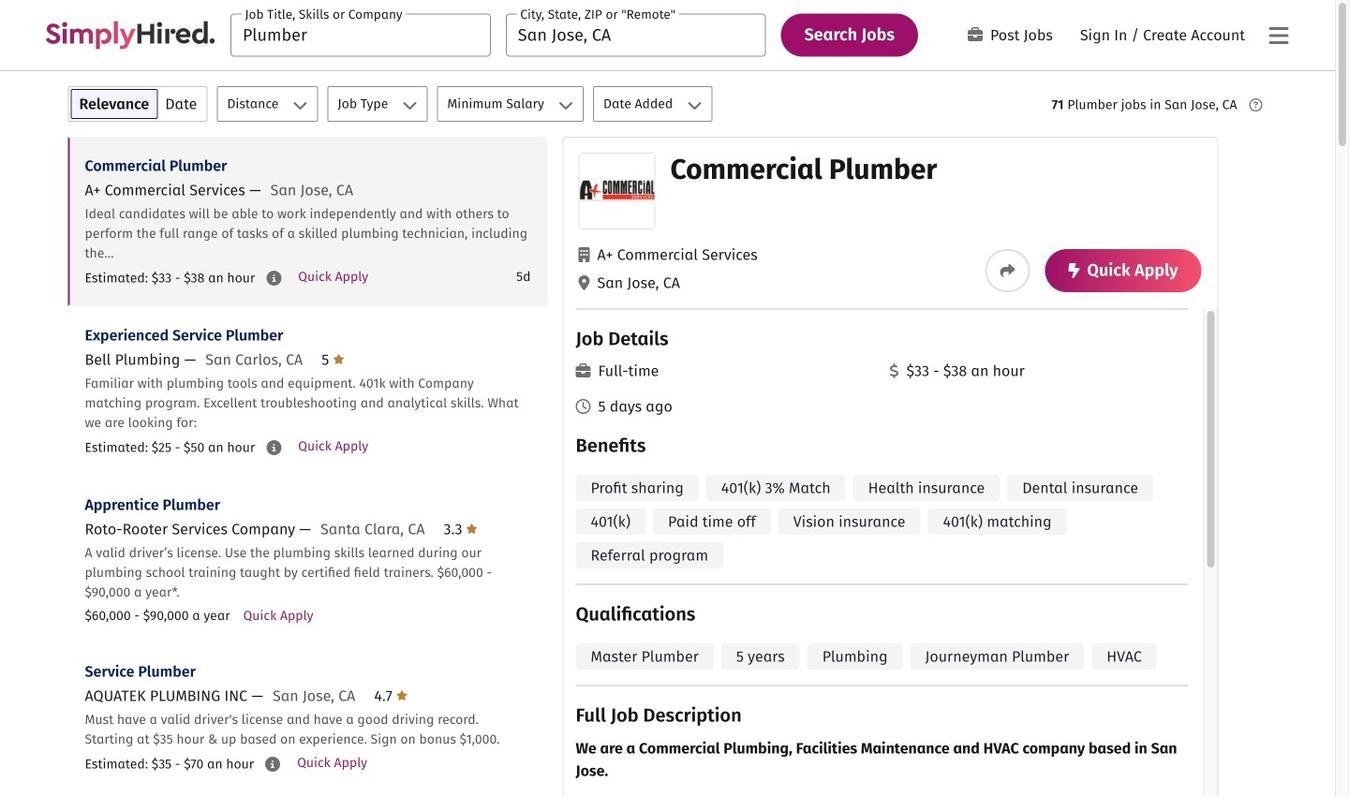 Task type: locate. For each thing, give the bounding box(es) containing it.
1 vertical spatial job salary disclaimer image
[[266, 440, 281, 455]]

star image for 4.7 out of 5 stars element
[[396, 688, 408, 703]]

0 horizontal spatial star image
[[333, 352, 344, 367]]

1 horizontal spatial star image
[[396, 688, 408, 703]]

job salary disclaimer image
[[266, 271, 281, 286], [266, 440, 281, 455]]

2 vertical spatial star image
[[396, 688, 408, 703]]

briefcase image
[[576, 364, 591, 379]]

star image for 3.3 out of 5 stars element
[[466, 521, 478, 536]]

commercial plumber element
[[563, 137, 1219, 797]]

2 horizontal spatial star image
[[466, 521, 478, 536]]

0 vertical spatial star image
[[333, 352, 344, 367]]

None text field
[[506, 14, 766, 57]]

share this job image
[[1000, 263, 1015, 278]]

star image
[[333, 352, 344, 367], [466, 521, 478, 536], [396, 688, 408, 703]]

briefcase image
[[968, 27, 983, 42]]

dollar sign image
[[890, 364, 899, 379]]

sponsored jobs disclaimer image
[[1250, 98, 1263, 112]]

job salary disclaimer image
[[265, 757, 280, 772]]

main menu image
[[1269, 24, 1289, 47]]

0 vertical spatial job salary disclaimer image
[[266, 271, 281, 286]]

list
[[68, 137, 548, 797]]

None text field
[[231, 14, 491, 57]]

None field
[[231, 14, 491, 57], [506, 14, 766, 57], [231, 14, 491, 57], [506, 14, 766, 57]]

1 vertical spatial star image
[[466, 521, 478, 536]]



Task type: vqa. For each thing, say whether or not it's contained in the screenshot.
List
yes



Task type: describe. For each thing, give the bounding box(es) containing it.
location dot image
[[579, 275, 590, 290]]

4.7 out of 5 stars element
[[374, 687, 408, 705]]

2 job salary disclaimer image from the top
[[266, 440, 281, 455]]

clock image
[[576, 399, 591, 414]]

star image for 5 out of 5 stars element
[[333, 352, 344, 367]]

bolt lightning image
[[1069, 263, 1080, 278]]

5 out of 5 stars element
[[322, 351, 344, 369]]

company logo for a+ commercial services image
[[580, 154, 655, 229]]

building image
[[579, 247, 590, 262]]

1 job salary disclaimer image from the top
[[266, 271, 281, 286]]

simplyhired logo image
[[45, 21, 216, 49]]

3.3 out of 5 stars element
[[444, 521, 478, 538]]



